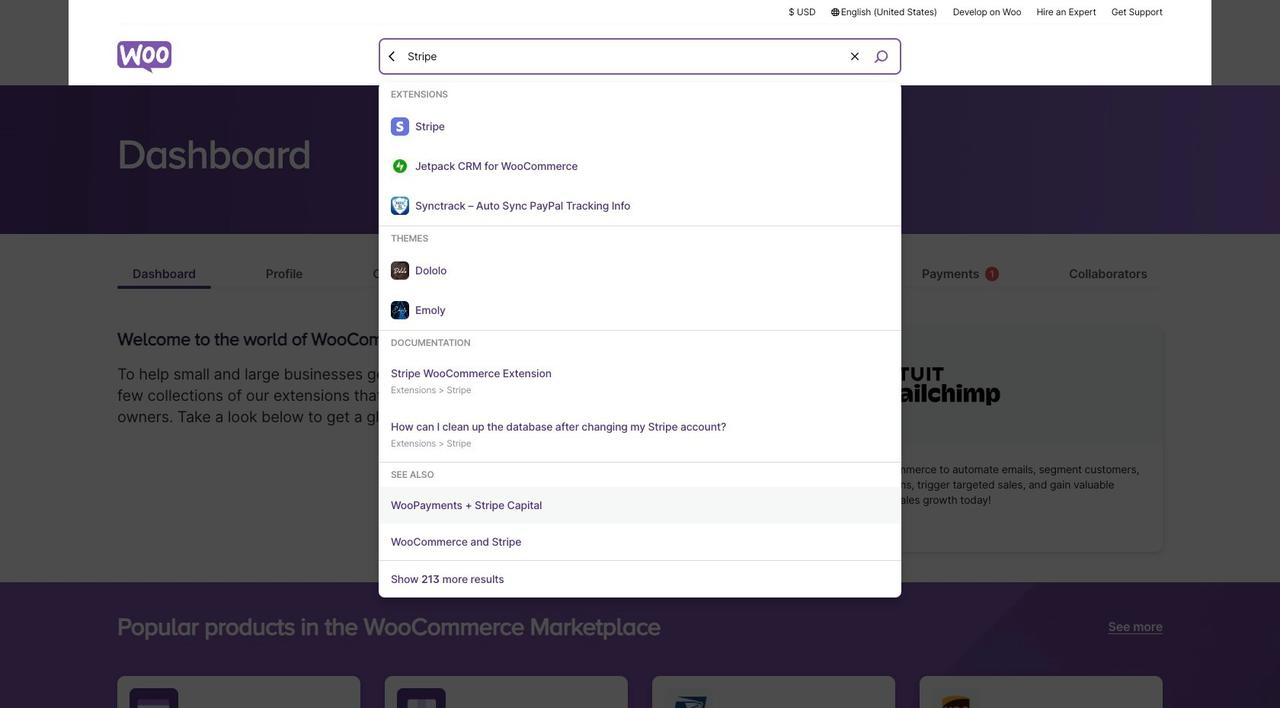Task type: describe. For each thing, give the bounding box(es) containing it.
Find extensions, themes, guides, and more… search field
[[404, 40, 849, 72]]

4 group from the top
[[379, 469, 902, 561]]

close search image
[[385, 48, 400, 64]]



Task type: locate. For each thing, give the bounding box(es) containing it.
list box
[[379, 88, 902, 598]]

2 group from the top
[[379, 233, 902, 331]]

None search field
[[379, 38, 902, 598]]

group
[[379, 88, 902, 226], [379, 233, 902, 331], [379, 337, 902, 463], [379, 469, 902, 561]]

1 group from the top
[[379, 88, 902, 226]]

3 group from the top
[[379, 337, 902, 463]]



Task type: vqa. For each thing, say whether or not it's contained in the screenshot.
Find extensions, themes, guides, and more… search box
yes



